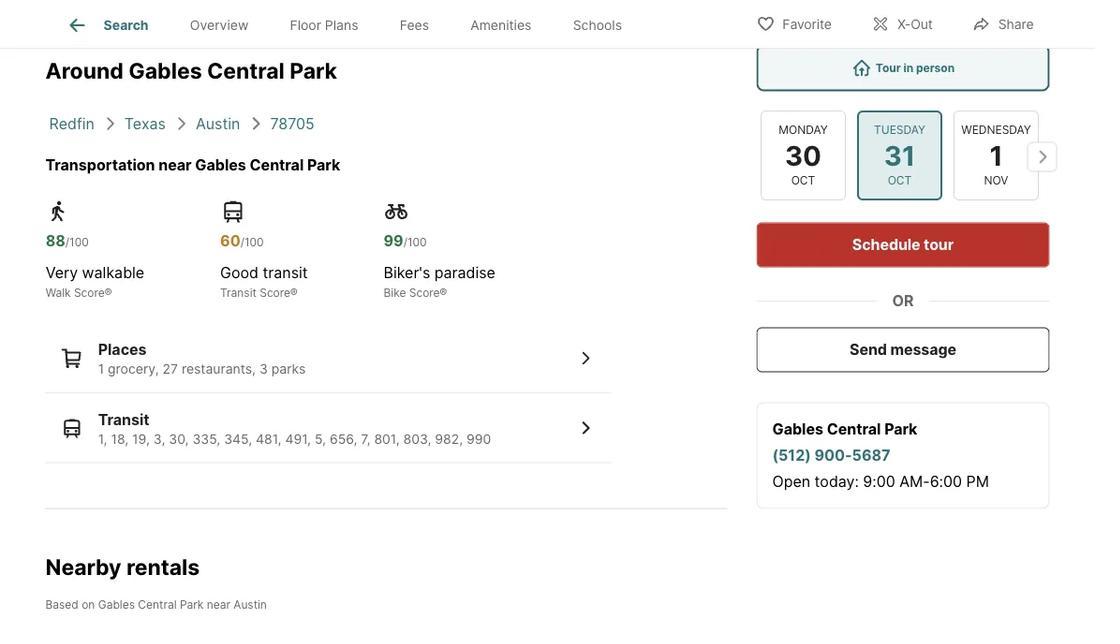 Task type: describe. For each thing, give the bounding box(es) containing it.
fees tab
[[379, 3, 450, 48]]

0 vertical spatial near
[[159, 156, 192, 174]]

60 /100
[[220, 232, 264, 250]]

(512) 900-5687 link
[[773, 447, 891, 465]]

next image
[[1028, 142, 1058, 172]]

monday 30 oct
[[779, 123, 828, 187]]

message
[[891, 341, 957, 359]]

® for transit
[[290, 286, 298, 300]]

3,
[[154, 431, 165, 447]]

nov
[[984, 174, 1009, 187]]

score for walkable
[[74, 286, 105, 300]]

places
[[98, 341, 147, 359]]

score for transit
[[260, 286, 290, 300]]

based
[[45, 598, 79, 611]]

30
[[785, 139, 822, 171]]

1 for places
[[98, 361, 104, 377]]

tour for tour in person
[[876, 61, 902, 75]]

transportation near gables central park
[[45, 156, 341, 174]]

6:00
[[931, 473, 963, 491]]

amenities
[[471, 17, 532, 33]]

99
[[384, 232, 404, 250]]

send
[[850, 341, 888, 359]]

wednesday 1 nov
[[962, 123, 1031, 187]]

very walkable walk score ®
[[46, 264, 145, 300]]

fees
[[400, 17, 429, 33]]

tuesday
[[874, 123, 926, 136]]

floor plans tab
[[269, 3, 379, 48]]

in
[[904, 61, 914, 75]]

990
[[467, 431, 491, 447]]

today:
[[815, 473, 860, 491]]

3
[[260, 361, 268, 377]]

pm
[[967, 473, 990, 491]]

982,
[[435, 431, 463, 447]]

grocery,
[[108, 361, 159, 377]]

schedule
[[853, 236, 921, 254]]

search
[[104, 17, 149, 33]]

tour in person
[[876, 61, 955, 75]]

/100 for 99
[[404, 236, 427, 249]]

favorite
[[783, 16, 832, 32]]

transit inside good transit transit score ®
[[220, 286, 257, 300]]

places 1 grocery, 27 restaurants, 3 parks
[[98, 341, 306, 377]]

share button
[[957, 4, 1050, 43]]

favorite button
[[741, 4, 848, 43]]

texas
[[125, 114, 166, 133]]

central inside the gables central park (512) 900-5687 open today: 9:00 am-6:00 pm
[[828, 420, 882, 439]]

share
[[999, 16, 1035, 32]]

tour in person option
[[757, 45, 1050, 91]]

tuesday 31 oct
[[874, 123, 926, 187]]

redfin
[[49, 114, 95, 133]]

park down rentals
[[180, 598, 204, 611]]

nearby rentals
[[45, 555, 200, 581]]

656,
[[330, 431, 358, 447]]

send message
[[850, 341, 957, 359]]

good
[[220, 264, 259, 282]]

on
[[82, 598, 95, 611]]

around
[[45, 57, 124, 84]]

tour for tour gables central park
[[757, 4, 799, 27]]

31
[[884, 139, 916, 171]]

88 /100
[[46, 232, 89, 250]]

paradise
[[435, 264, 496, 282]]

18,
[[111, 431, 129, 447]]

transportation
[[45, 156, 155, 174]]

amenities tab
[[450, 3, 553, 48]]

801,
[[374, 431, 400, 447]]

rentals
[[126, 555, 200, 581]]

oct for 31
[[888, 174, 912, 187]]

oct for 30
[[791, 174, 815, 187]]

gables right the on
[[98, 598, 135, 611]]

88
[[46, 232, 65, 250]]

491,
[[285, 431, 311, 447]]

based on gables central park near austin
[[45, 598, 267, 611]]

send message button
[[757, 328, 1050, 373]]

nearby
[[45, 555, 121, 581]]

restaurants,
[[182, 361, 256, 377]]

7,
[[361, 431, 371, 447]]

0 vertical spatial austin
[[196, 114, 240, 133]]

or
[[893, 292, 915, 310]]

1 vertical spatial near
[[207, 598, 231, 611]]

gables inside the gables central park (512) 900-5687 open today: 9:00 am-6:00 pm
[[773, 420, 824, 439]]

plans
[[325, 17, 359, 33]]

around gables central park
[[45, 57, 337, 84]]

® for walkable
[[105, 286, 112, 300]]



Task type: locate. For each thing, give the bounding box(es) containing it.
0 horizontal spatial transit
[[98, 411, 150, 429]]

1 /100 from the left
[[65, 236, 89, 249]]

78705
[[270, 114, 315, 133]]

1 oct from the left
[[791, 174, 815, 187]]

1 ® from the left
[[105, 286, 112, 300]]

score inside good transit transit score ®
[[260, 286, 290, 300]]

481,
[[256, 431, 282, 447]]

78705 link
[[270, 114, 315, 133]]

® down 'walkable' on the left top of the page
[[105, 286, 112, 300]]

biker's
[[384, 264, 431, 282]]

27
[[163, 361, 178, 377]]

0 horizontal spatial tour
[[757, 4, 799, 27]]

0 vertical spatial 1
[[990, 139, 1003, 171]]

0 vertical spatial transit
[[220, 286, 257, 300]]

99 /100
[[384, 232, 427, 250]]

bike
[[384, 286, 406, 300]]

1 horizontal spatial tour
[[876, 61, 902, 75]]

/100 up very
[[65, 236, 89, 249]]

1 inside 'wednesday 1 nov'
[[990, 139, 1003, 171]]

open
[[773, 473, 811, 491]]

park up '5687'
[[885, 420, 918, 439]]

2 oct from the left
[[888, 174, 912, 187]]

schedule tour button
[[757, 223, 1050, 268]]

schools tab
[[553, 3, 643, 48]]

tour
[[924, 236, 954, 254]]

3 /100 from the left
[[404, 236, 427, 249]]

floor
[[290, 17, 321, 33]]

0 horizontal spatial 1
[[98, 361, 104, 377]]

1 horizontal spatial 1
[[990, 139, 1003, 171]]

x-
[[898, 16, 911, 32]]

tour gables central park
[[757, 4, 985, 27]]

tour in person list box
[[757, 45, 1050, 91]]

1 horizontal spatial transit
[[220, 286, 257, 300]]

5687
[[853, 447, 891, 465]]

1
[[990, 139, 1003, 171], [98, 361, 104, 377]]

0 horizontal spatial near
[[159, 156, 192, 174]]

1 vertical spatial transit
[[98, 411, 150, 429]]

overview
[[190, 17, 249, 33]]

/100 up the good
[[241, 236, 264, 249]]

floor plans
[[290, 17, 359, 33]]

very
[[46, 264, 78, 282]]

gables
[[803, 4, 867, 27], [129, 57, 202, 84], [195, 156, 246, 174], [773, 420, 824, 439], [98, 598, 135, 611]]

score right 'walk'
[[74, 286, 105, 300]]

gables central park (512) 900-5687 open today: 9:00 am-6:00 pm
[[773, 420, 990, 491]]

(512)
[[773, 447, 812, 465]]

0 vertical spatial tour
[[757, 4, 799, 27]]

® down paradise
[[440, 286, 448, 300]]

/100 up biker's
[[404, 236, 427, 249]]

1 horizontal spatial /100
[[241, 236, 264, 249]]

1 score from the left
[[74, 286, 105, 300]]

/100 for 88
[[65, 236, 89, 249]]

monday
[[779, 123, 828, 136]]

0 horizontal spatial /100
[[65, 236, 89, 249]]

2 horizontal spatial /100
[[404, 236, 427, 249]]

park down the 78705 link
[[307, 156, 341, 174]]

3 ® from the left
[[440, 286, 448, 300]]

® inside biker's paradise bike score ®
[[440, 286, 448, 300]]

1 horizontal spatial ®
[[290, 286, 298, 300]]

oct down "31"
[[888, 174, 912, 187]]

overview tab
[[169, 3, 269, 48]]

x-out
[[898, 16, 934, 32]]

345,
[[224, 431, 252, 447]]

park down floor
[[290, 57, 337, 84]]

out
[[911, 16, 934, 32]]

1 horizontal spatial oct
[[888, 174, 912, 187]]

5,
[[315, 431, 326, 447]]

oct inside tuesday 31 oct
[[888, 174, 912, 187]]

0 horizontal spatial oct
[[791, 174, 815, 187]]

3 score from the left
[[409, 286, 440, 300]]

2 horizontal spatial ®
[[440, 286, 448, 300]]

schools
[[573, 17, 622, 33]]

parks
[[272, 361, 306, 377]]

1 for wednesday
[[990, 139, 1003, 171]]

® for paradise
[[440, 286, 448, 300]]

x-out button
[[856, 4, 949, 43]]

/100 inside 99 /100
[[404, 236, 427, 249]]

900-
[[815, 447, 853, 465]]

1 vertical spatial tour
[[876, 61, 902, 75]]

park right out in the top right of the page
[[943, 4, 985, 27]]

score down biker's
[[409, 286, 440, 300]]

gables up 'texas' 'link' at the top left
[[129, 57, 202, 84]]

search link
[[66, 14, 149, 37]]

score inside biker's paradise bike score ®
[[409, 286, 440, 300]]

1 up nov
[[990, 139, 1003, 171]]

texas link
[[125, 114, 166, 133]]

® down transit
[[290, 286, 298, 300]]

335,
[[193, 431, 221, 447]]

1 horizontal spatial near
[[207, 598, 231, 611]]

0 horizontal spatial score
[[74, 286, 105, 300]]

/100 inside 88 /100
[[65, 236, 89, 249]]

2 ® from the left
[[290, 286, 298, 300]]

803,
[[404, 431, 432, 447]]

score inside very walkable walk score ®
[[74, 286, 105, 300]]

walk
[[46, 286, 71, 300]]

oct down 30
[[791, 174, 815, 187]]

/100
[[65, 236, 89, 249], [241, 236, 264, 249], [404, 236, 427, 249]]

score
[[74, 286, 105, 300], [260, 286, 290, 300], [409, 286, 440, 300]]

park inside the gables central park (512) 900-5687 open today: 9:00 am-6:00 pm
[[885, 420, 918, 439]]

1 inside places 1 grocery, 27 restaurants, 3 parks
[[98, 361, 104, 377]]

® inside very walkable walk score ®
[[105, 286, 112, 300]]

am-
[[900, 473, 931, 491]]

9:00
[[864, 473, 896, 491]]

1 vertical spatial 1
[[98, 361, 104, 377]]

tab list containing search
[[45, 0, 658, 48]]

transit 1, 18, 19, 3, 30, 335, 345, 481, 491, 5, 656, 7, 801, 803, 982, 990
[[98, 411, 491, 447]]

1 down places
[[98, 361, 104, 377]]

1,
[[98, 431, 107, 447]]

/100 inside 60 /100
[[241, 236, 264, 249]]

0 horizontal spatial ®
[[105, 286, 112, 300]]

2 /100 from the left
[[241, 236, 264, 249]]

19,
[[132, 431, 150, 447]]

®
[[105, 286, 112, 300], [290, 286, 298, 300], [440, 286, 448, 300]]

tab list
[[45, 0, 658, 48]]

1 horizontal spatial score
[[260, 286, 290, 300]]

wednesday
[[962, 123, 1031, 136]]

near
[[159, 156, 192, 174], [207, 598, 231, 611]]

60
[[220, 232, 241, 250]]

gables down austin link
[[195, 156, 246, 174]]

schedule tour
[[853, 236, 954, 254]]

gables left "x-"
[[803, 4, 867, 27]]

tour inside tour in person option
[[876, 61, 902, 75]]

2 score from the left
[[260, 286, 290, 300]]

redfin link
[[49, 114, 95, 133]]

transit inside transit 1, 18, 19, 3, 30, 335, 345, 481, 491, 5, 656, 7, 801, 803, 982, 990
[[98, 411, 150, 429]]

/100 for 60
[[241, 236, 264, 249]]

oct inside the monday 30 oct
[[791, 174, 815, 187]]

transit
[[220, 286, 257, 300], [98, 411, 150, 429]]

® inside good transit transit score ®
[[290, 286, 298, 300]]

biker's paradise bike score ®
[[384, 264, 496, 300]]

score for paradise
[[409, 286, 440, 300]]

30,
[[169, 431, 189, 447]]

good transit transit score ®
[[220, 264, 308, 300]]

austin link
[[196, 114, 240, 133]]

score down transit
[[260, 286, 290, 300]]

transit
[[263, 264, 308, 282]]

walkable
[[82, 264, 145, 282]]

transit up 18, at the left bottom of page
[[98, 411, 150, 429]]

central
[[871, 4, 939, 27], [207, 57, 285, 84], [250, 156, 304, 174], [828, 420, 882, 439], [138, 598, 177, 611]]

gables up (512)
[[773, 420, 824, 439]]

2 horizontal spatial score
[[409, 286, 440, 300]]

tour
[[757, 4, 799, 27], [876, 61, 902, 75]]

person
[[917, 61, 955, 75]]

1 vertical spatial austin
[[234, 598, 267, 611]]

transit down the good
[[220, 286, 257, 300]]



Task type: vqa. For each thing, say whether or not it's contained in the screenshot.
Send
yes



